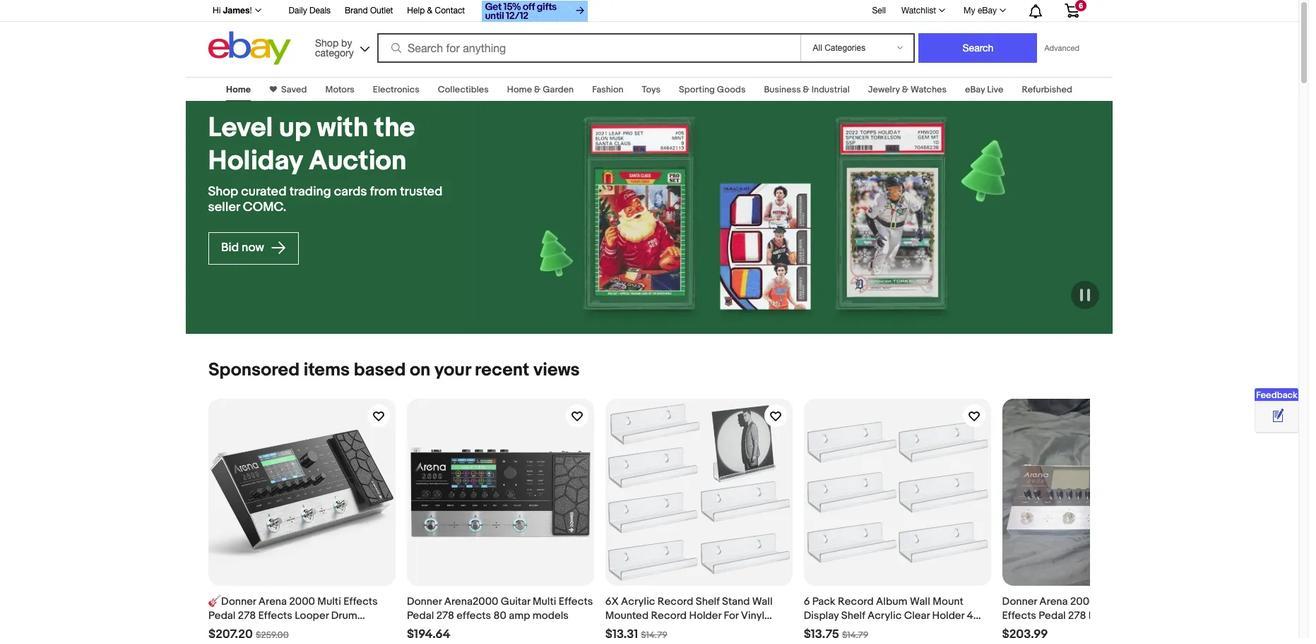 Task type: vqa. For each thing, say whether or not it's contained in the screenshot.
Located
no



Task type: locate. For each thing, give the bounding box(es) containing it.
advanced link
[[1038, 34, 1087, 62]]

pedal
[[208, 610, 236, 623], [407, 610, 434, 623], [1039, 610, 1066, 623]]

278 for 🎸donner
[[238, 610, 256, 623]]

& for contact
[[427, 6, 433, 16]]

278 inside 🎸donner arena 2000 multi effects pedal 278 effects looper drum machine | refurb
[[238, 610, 256, 623]]

Search for anything text field
[[380, 35, 798, 61]]

1 donner from the left
[[407, 596, 442, 609]]

wall inside 6 pack record album wall mount display shelf acrylic clear holder 4 inch
[[910, 596, 931, 609]]

sponsored items based on your recent views
[[208, 360, 580, 382]]

home for home & garden
[[507, 84, 532, 95]]

holder left for
[[689, 610, 722, 623]]

album
[[876, 596, 908, 609], [605, 624, 637, 637]]

0 horizontal spatial holder
[[689, 610, 722, 623]]

2 guitar from the left
[[1099, 596, 1128, 609]]

home & garden
[[507, 84, 574, 95]]

1 horizontal spatial 80
[[1126, 610, 1138, 623]]

1 horizontal spatial pedal
[[407, 610, 434, 623]]

by
[[341, 37, 352, 48]]

inch
[[804, 624, 824, 637]]

0 horizontal spatial 278
[[238, 610, 256, 623]]

shop inside shop by category
[[315, 37, 339, 48]]

clear
[[904, 610, 930, 623]]

6 up advanced link
[[1079, 1, 1083, 10]]

0 horizontal spatial pedal
[[208, 610, 236, 623]]

home left garden
[[507, 84, 532, 95]]

pedal for donner
[[407, 610, 434, 623]]

wall up vinyl
[[753, 596, 773, 609]]

3 278 from the left
[[1069, 610, 1087, 623]]

pedal for 🎸donner
[[208, 610, 236, 623]]

0 vertical spatial ebay
[[978, 6, 997, 16]]

2 horizontal spatial multi
[[1131, 596, 1154, 609]]

0 horizontal spatial arena
[[259, 596, 287, 609]]

& right jewelry
[[902, 84, 909, 95]]

album up "clear"
[[876, 596, 908, 609]]

0 horizontal spatial donner
[[407, 596, 442, 609]]

level up with the holiday auction shop curated trading cards from trusted seller comc.
[[208, 112, 443, 215]]

record inside 6 pack record album wall mount display shelf acrylic clear holder 4 inch
[[838, 596, 874, 609]]

0 vertical spatial acrylic
[[621, 596, 655, 609]]

2 pedal from the left
[[407, 610, 434, 623]]

home up level
[[226, 84, 251, 95]]

ebay right 'my' in the top right of the page
[[978, 6, 997, 16]]

1 vertical spatial acrylic
[[868, 610, 902, 623]]

278 for donner
[[437, 610, 454, 623]]

display down mounted
[[639, 624, 675, 637]]

guitar inside donner arena2000 guitar multi effects pedal 278 effects 80 amp models
[[501, 596, 530, 609]]

help & contact link
[[407, 4, 465, 19]]

2000 inside the donner arena 2000 guitar multi effects pedal 278 effects 80 amp models used
[[1071, 596, 1096, 609]]

1 vertical spatial shelf
[[842, 610, 865, 623]]

donner for effects
[[1003, 596, 1037, 609]]

1 horizontal spatial arena
[[1040, 596, 1068, 609]]

saved link
[[277, 84, 307, 95]]

guitar
[[501, 596, 530, 609], [1099, 596, 1128, 609]]

arena inside the donner arena 2000 guitar multi effects pedal 278 effects 80 amp models used
[[1040, 596, 1068, 609]]

brand outlet link
[[345, 4, 393, 19]]

1 horizontal spatial shelf
[[842, 610, 865, 623]]

1 vertical spatial shop
[[208, 184, 239, 200]]

refurbished
[[1022, 84, 1073, 95]]

fashion link
[[592, 84, 624, 95]]

holder
[[689, 610, 722, 623], [932, 610, 965, 623]]

amp
[[1141, 610, 1164, 623]]

daily
[[289, 6, 307, 16]]

2 arena from the left
[[1040, 596, 1068, 609]]

holder down mount
[[932, 610, 965, 623]]

ebay
[[978, 6, 997, 16], [965, 84, 985, 95]]

1 horizontal spatial 2000
[[1071, 596, 1096, 609]]

arena
[[259, 596, 287, 609], [1040, 596, 1068, 609]]

level up with the holiday auction main content
[[0, 69, 1299, 639]]

1 horizontal spatial holder
[[932, 610, 965, 623]]

now
[[242, 241, 264, 255]]

0 vertical spatial 6
[[1079, 1, 1083, 10]]

album down mounted
[[605, 624, 637, 637]]

None text field
[[208, 628, 253, 639], [407, 628, 451, 639], [804, 628, 840, 639], [208, 628, 253, 639], [407, 628, 451, 639], [804, 628, 840, 639]]

none submit inside shop by category banner
[[919, 33, 1038, 63]]

stand
[[722, 596, 750, 609]]

& right business
[[803, 84, 810, 95]]

1 vertical spatial ebay
[[965, 84, 985, 95]]

arena inside 🎸donner arena 2000 multi effects pedal 278 effects looper drum machine | refurb
[[259, 596, 287, 609]]

1 horizontal spatial album
[[876, 596, 908, 609]]

electronics
[[373, 84, 420, 95]]

1 horizontal spatial 278
[[437, 610, 454, 623]]

donner left the arena2000
[[407, 596, 442, 609]]

1 80 from the left
[[494, 610, 507, 623]]

0 vertical spatial display
[[804, 610, 839, 623]]

multi inside donner arena2000 guitar multi effects pedal 278 effects 80 amp models
[[533, 596, 557, 609]]

2 home from the left
[[507, 84, 532, 95]]

1 278 from the left
[[238, 610, 256, 623]]

|
[[252, 624, 254, 637]]

0 horizontal spatial acrylic
[[621, 596, 655, 609]]

0 horizontal spatial home
[[226, 84, 251, 95]]

3 multi from the left
[[1131, 596, 1154, 609]]

sporting
[[679, 84, 715, 95]]

0 vertical spatial shelf
[[696, 596, 720, 609]]

effects left amp
[[1089, 610, 1123, 623]]

donner
[[407, 596, 442, 609], [1003, 596, 1037, 609]]

acrylic up mounted
[[621, 596, 655, 609]]

1 horizontal spatial home
[[507, 84, 532, 95]]

80
[[494, 610, 507, 623], [1126, 610, 1138, 623]]

0 horizontal spatial guitar
[[501, 596, 530, 609]]

2 horizontal spatial pedal
[[1039, 610, 1066, 623]]

278 inside donner arena2000 guitar multi effects pedal 278 effects 80 amp models
[[437, 610, 454, 623]]

advanced
[[1045, 44, 1080, 52]]

level up with the holiday auction link
[[208, 112, 443, 179]]

effects up 'models'
[[559, 596, 593, 609]]

business & industrial link
[[764, 84, 850, 95]]

watchlist
[[902, 6, 936, 16]]

multi inside the donner arena 2000 guitar multi effects pedal 278 effects 80 amp models used
[[1131, 596, 1154, 609]]

collectibles link
[[438, 84, 489, 95]]

donner arena 2000 guitar multi effects pedal 278 effects 80 amp models used link
[[1003, 399, 1190, 639]]

record
[[658, 596, 694, 609], [838, 596, 874, 609], [651, 610, 687, 623]]

pack
[[813, 596, 836, 609]]

1 horizontal spatial 6
[[1079, 1, 1083, 10]]

&
[[427, 6, 433, 16], [534, 84, 541, 95], [803, 84, 810, 95], [902, 84, 909, 95]]

get an extra 15% off image
[[482, 1, 588, 22]]

0 horizontal spatial multi
[[318, 596, 341, 609]]

1 horizontal spatial donner
[[1003, 596, 1037, 609]]

display down pack at the right of the page
[[804, 610, 839, 623]]

cards
[[335, 184, 368, 200]]

0 vertical spatial shop
[[315, 37, 339, 48]]

display
[[804, 610, 839, 623], [639, 624, 675, 637]]

donner up models at the bottom of page
[[1003, 596, 1037, 609]]

fashion
[[592, 84, 624, 95]]

trusted
[[401, 184, 443, 200]]

6
[[1079, 1, 1083, 10], [804, 596, 810, 609]]

1 holder from the left
[[689, 610, 722, 623]]

ebay left "live"
[[965, 84, 985, 95]]

pedal left the "effects"
[[407, 610, 434, 623]]

0 horizontal spatial shop
[[208, 184, 239, 200]]

& for industrial
[[803, 84, 810, 95]]

1 horizontal spatial wall
[[910, 596, 931, 609]]

arena up refurb
[[259, 596, 287, 609]]

account navigation
[[205, 0, 1090, 24]]

comc.
[[243, 200, 287, 215]]

1 arena from the left
[[259, 596, 287, 609]]

6 link
[[1057, 0, 1088, 20]]

1 horizontal spatial display
[[804, 610, 839, 623]]

2000 for effects
[[1071, 596, 1096, 609]]

& left garden
[[534, 84, 541, 95]]

1 vertical spatial 6
[[804, 596, 810, 609]]

shop left by
[[315, 37, 339, 48]]

my
[[964, 6, 976, 16]]

1 multi from the left
[[318, 596, 341, 609]]

curated
[[242, 184, 287, 200]]

6 left pack at the right of the page
[[804, 596, 810, 609]]

0 horizontal spatial 6
[[804, 596, 810, 609]]

acrylic left "clear"
[[868, 610, 902, 623]]

previous price $14.79 text field
[[641, 630, 668, 639]]

motors link
[[325, 84, 355, 95]]

0 horizontal spatial album
[[605, 624, 637, 637]]

3 pedal from the left
[[1039, 610, 1066, 623]]

6 for 6
[[1079, 1, 1083, 10]]

1 home from the left
[[226, 84, 251, 95]]

seller
[[208, 200, 240, 215]]

2 horizontal spatial 278
[[1069, 610, 1087, 623]]

multi for drum
[[318, 596, 341, 609]]

from
[[370, 184, 398, 200]]

0 vertical spatial album
[[876, 596, 908, 609]]

multi up amp
[[1131, 596, 1154, 609]]

0 horizontal spatial 80
[[494, 610, 507, 623]]

shelf
[[696, 596, 720, 609], [842, 610, 865, 623]]

used
[[1041, 624, 1065, 637]]

80 inside donner arena2000 guitar multi effects pedal 278 effects 80 amp models
[[494, 610, 507, 623]]

pedal up the machine
[[208, 610, 236, 623]]

my ebay
[[964, 6, 997, 16]]

6 inside 6 pack record album wall mount display shelf acrylic clear holder 4 inch
[[804, 596, 810, 609]]

None text field
[[605, 628, 638, 639], [1003, 628, 1048, 639], [605, 628, 638, 639], [1003, 628, 1048, 639]]

the
[[375, 112, 415, 145]]

donner inside the donner arena 2000 guitar multi effects pedal 278 effects 80 amp models used
[[1003, 596, 1037, 609]]

shop by category banner
[[205, 0, 1090, 69]]

pedal inside 🎸donner arena 2000 multi effects pedal 278 effects looper drum machine | refurb
[[208, 610, 236, 623]]

1 vertical spatial display
[[639, 624, 675, 637]]

business & industrial
[[764, 84, 850, 95]]

2 holder from the left
[[932, 610, 965, 623]]

wall up "clear"
[[910, 596, 931, 609]]

& inside 'account' navigation
[[427, 6, 433, 16]]

2 multi from the left
[[533, 596, 557, 609]]

0 horizontal spatial 2000
[[289, 596, 315, 609]]

None submit
[[919, 33, 1038, 63]]

for
[[724, 610, 739, 623]]

278 inside the donner arena 2000 guitar multi effects pedal 278 effects 80 amp models used
[[1069, 610, 1087, 623]]

1 horizontal spatial multi
[[533, 596, 557, 609]]

2 2000 from the left
[[1071, 596, 1096, 609]]

0 horizontal spatial shelf
[[696, 596, 720, 609]]

1 wall from the left
[[753, 596, 773, 609]]

0 horizontal spatial display
[[639, 624, 675, 637]]

6 inside 'account' navigation
[[1079, 1, 1083, 10]]

toys link
[[642, 84, 661, 95]]

with
[[318, 112, 369, 145]]

1 horizontal spatial guitar
[[1099, 596, 1128, 609]]

jewelry
[[868, 84, 900, 95]]

refurbished link
[[1022, 84, 1073, 95]]

arena up used
[[1040, 596, 1068, 609]]

multi for amp
[[533, 596, 557, 609]]

brand outlet
[[345, 6, 393, 16]]

recent
[[475, 360, 530, 382]]

donner inside donner arena2000 guitar multi effects pedal 278 effects 80 amp models
[[407, 596, 442, 609]]

2000 inside 🎸donner arena 2000 multi effects pedal 278 effects looper drum machine | refurb
[[289, 596, 315, 609]]

0 horizontal spatial wall
[[753, 596, 773, 609]]

amp
[[509, 610, 530, 623]]

shop
[[315, 37, 339, 48], [208, 184, 239, 200]]

1 guitar from the left
[[501, 596, 530, 609]]

1 horizontal spatial acrylic
[[868, 610, 902, 623]]

electronics link
[[373, 84, 420, 95]]

2 donner from the left
[[1003, 596, 1037, 609]]

holder inside 6x acrylic record shelf stand wall mounted record holder for vinyl album display
[[689, 610, 722, 623]]

multi inside 🎸donner arena 2000 multi effects pedal 278 effects looper drum machine | refurb
[[318, 596, 341, 609]]

6 pack record album wall mount display shelf acrylic clear holder 4 inch link
[[804, 399, 991, 639]]

shelf up previous price $14.79 text field
[[842, 610, 865, 623]]

pedal up used
[[1039, 610, 1066, 623]]

pedal inside the donner arena 2000 guitar multi effects pedal 278 effects 80 amp models used
[[1039, 610, 1066, 623]]

shelf left "stand"
[[696, 596, 720, 609]]

1 vertical spatial album
[[605, 624, 637, 637]]

multi up 'models'
[[533, 596, 557, 609]]

80 inside the donner arena 2000 guitar multi effects pedal 278 effects 80 amp models used
[[1126, 610, 1138, 623]]

1 2000 from the left
[[289, 596, 315, 609]]

shop up seller
[[208, 184, 239, 200]]

album inside 6 pack record album wall mount display shelf acrylic clear holder 4 inch
[[876, 596, 908, 609]]

2 wall from the left
[[910, 596, 931, 609]]

holiday
[[208, 145, 303, 178]]

2 278 from the left
[[437, 610, 454, 623]]

shop inside level up with the holiday auction shop curated trading cards from trusted seller comc.
[[208, 184, 239, 200]]

1 horizontal spatial shop
[[315, 37, 339, 48]]

2 80 from the left
[[1126, 610, 1138, 623]]

1 pedal from the left
[[208, 610, 236, 623]]

multi up drum
[[318, 596, 341, 609]]

pedal inside donner arena2000 guitar multi effects pedal 278 effects 80 amp models
[[407, 610, 434, 623]]

& right help at the top
[[427, 6, 433, 16]]

motors
[[325, 84, 355, 95]]



Task type: describe. For each thing, give the bounding box(es) containing it.
help
[[407, 6, 425, 16]]

🎸donner arena 2000 multi effects pedal 278 effects looper drum machine | refurb link
[[208, 399, 396, 639]]

guitar inside the donner arena 2000 guitar multi effects pedal 278 effects 80 amp models used
[[1099, 596, 1128, 609]]

display inside 6 pack record album wall mount display shelf acrylic clear holder 4 inch
[[804, 610, 839, 623]]

bid now
[[221, 241, 267, 255]]

mount
[[933, 596, 964, 609]]

shelf inside 6 pack record album wall mount display shelf acrylic clear holder 4 inch
[[842, 610, 865, 623]]

home for home
[[226, 84, 251, 95]]

my ebay link
[[956, 2, 1013, 19]]

& for garden
[[534, 84, 541, 95]]

your
[[435, 360, 471, 382]]

effects up refurb
[[258, 610, 293, 623]]

2000 for looper
[[289, 596, 315, 609]]

6 for 6 pack record album wall mount display shelf acrylic clear holder 4 inch
[[804, 596, 810, 609]]

outlet
[[370, 6, 393, 16]]

trading
[[290, 184, 332, 200]]

james
[[223, 5, 250, 16]]

business
[[764, 84, 801, 95]]

sporting goods
[[679, 84, 746, 95]]

4
[[967, 610, 974, 623]]

ebay inside level up with the holiday auction main content
[[965, 84, 985, 95]]

machine
[[208, 624, 249, 637]]

items
[[304, 360, 350, 382]]

daily deals link
[[289, 4, 331, 19]]

6x
[[605, 596, 619, 609]]

category
[[315, 47, 354, 58]]

watchlist link
[[894, 2, 952, 19]]

help & contact
[[407, 6, 465, 16]]

& for watches
[[902, 84, 909, 95]]

toys
[[642, 84, 661, 95]]

shop by category button
[[309, 31, 372, 62]]

🎸donner
[[208, 596, 256, 609]]

hi james !
[[213, 5, 252, 16]]

donner arena 2000 guitar multi effects pedal 278 effects 80 amp models used
[[1003, 596, 1164, 637]]

drum
[[331, 610, 357, 623]]

mounted
[[605, 610, 649, 623]]

sell link
[[866, 5, 893, 15]]

display inside 6x acrylic record shelf stand wall mounted record holder for vinyl album display
[[639, 624, 675, 637]]

daily deals
[[289, 6, 331, 16]]

models
[[533, 610, 569, 623]]

brand
[[345, 6, 368, 16]]

6x acrylic record shelf stand wall mounted record holder for vinyl album display
[[605, 596, 773, 637]]

industrial
[[812, 84, 850, 95]]

ebay live link
[[965, 84, 1004, 95]]

garden
[[543, 84, 574, 95]]

acrylic inside 6x acrylic record shelf stand wall mounted record holder for vinyl album display
[[621, 596, 655, 609]]

effects up models at the bottom of page
[[1003, 610, 1037, 623]]

level
[[208, 112, 273, 145]]

based
[[354, 360, 406, 382]]

looper
[[295, 610, 329, 623]]

arena2000
[[444, 596, 499, 609]]

auction
[[309, 145, 407, 178]]

sponsored
[[208, 360, 300, 382]]

acrylic inside 6 pack record album wall mount display shelf acrylic clear holder 4 inch
[[868, 610, 902, 623]]

previous price $14.79 text field
[[842, 630, 869, 639]]

effects up drum
[[344, 596, 378, 609]]

ebay inside 'account' navigation
[[978, 6, 997, 16]]

bid
[[221, 241, 239, 255]]

arena for 278
[[1040, 596, 1068, 609]]

donner arena2000 guitar multi effects pedal 278 effects 80 amp models
[[407, 596, 593, 623]]

live
[[987, 84, 1004, 95]]

effects
[[457, 610, 491, 623]]

donner for pedal
[[407, 596, 442, 609]]

bid now link
[[208, 232, 299, 265]]

goods
[[717, 84, 746, 95]]

effects inside donner arena2000 guitar multi effects pedal 278 effects 80 amp models
[[559, 596, 593, 609]]

deals
[[310, 6, 331, 16]]

6x acrylic record shelf stand wall mounted record holder for vinyl album display link
[[605, 399, 793, 639]]

models
[[1003, 624, 1039, 637]]

views
[[534, 360, 580, 382]]

arena for effects
[[259, 596, 287, 609]]

shelf inside 6x acrylic record shelf stand wall mounted record holder for vinyl album display
[[696, 596, 720, 609]]

sporting goods link
[[679, 84, 746, 95]]

record for record
[[658, 596, 694, 609]]

hi
[[213, 6, 221, 16]]

jewelry & watches
[[868, 84, 947, 95]]

jewelry & watches link
[[868, 84, 947, 95]]

sell
[[872, 5, 886, 15]]

watches
[[911, 84, 947, 95]]

feedback
[[1257, 390, 1298, 401]]

collectibles
[[438, 84, 489, 95]]

donner arena2000 guitar multi effects pedal 278 effects 80 amp models link
[[407, 399, 594, 639]]

up
[[279, 112, 312, 145]]

album inside 6x acrylic record shelf stand wall mounted record holder for vinyl album display
[[605, 624, 637, 637]]

home & garden link
[[507, 84, 574, 95]]

wall inside 6x acrylic record shelf stand wall mounted record holder for vinyl album display
[[753, 596, 773, 609]]

ebay live
[[965, 84, 1004, 95]]

holder inside 6 pack record album wall mount display shelf acrylic clear holder 4 inch
[[932, 610, 965, 623]]

refurb
[[257, 624, 289, 637]]

previous price $259.00 text field
[[256, 630, 289, 639]]

record for shelf
[[838, 596, 874, 609]]

6 pack record album wall mount display shelf acrylic clear holder 4 inch
[[804, 596, 974, 637]]

🎸donner arena 2000 multi effects pedal 278 effects looper drum machine | refurb
[[208, 596, 378, 637]]

on
[[410, 360, 431, 382]]

!
[[250, 6, 252, 16]]



